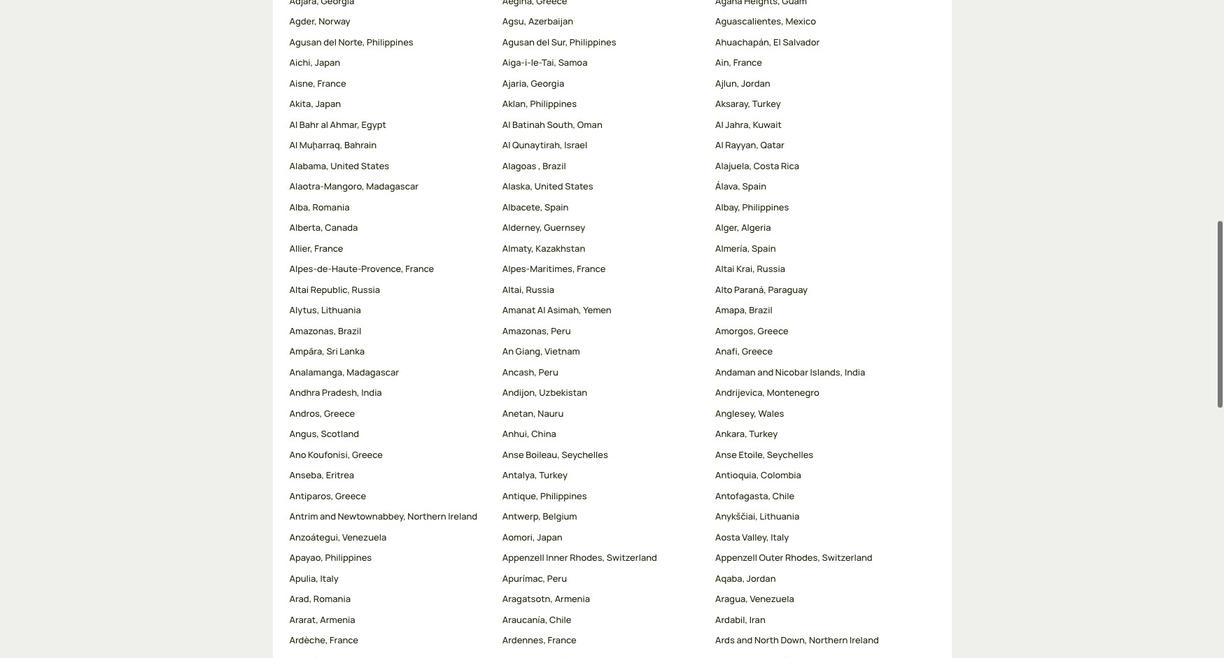 Task type: vqa. For each thing, say whether or not it's contained in the screenshot.
Agusan del Norte, Philippines
yes



Task type: locate. For each thing, give the bounding box(es) containing it.
al for al batinah south, oman
[[503, 118, 511, 131]]

1 vertical spatial states
[[565, 180, 594, 193]]

alger, algeria
[[716, 222, 771, 234]]

amapa, brazil
[[716, 304, 773, 317]]

del
[[324, 36, 337, 48], [537, 36, 550, 48]]

seychelles up colombia
[[767, 449, 814, 461]]

al left the jahra,
[[716, 118, 724, 131]]

al up alabama,
[[290, 139, 298, 152]]

al qunaytirah, israel link
[[503, 139, 704, 153]]

1 amazonas, from the left
[[290, 325, 336, 337]]

aichi,
[[290, 56, 313, 69]]

antiparos,
[[290, 490, 334, 503]]

1 horizontal spatial ireland
[[850, 635, 879, 647]]

1 alpes- from the left
[[290, 263, 317, 275]]

ano koufonisi, greece link
[[290, 449, 491, 462]]

turkey for antalya, turkey
[[539, 469, 568, 482]]

brazil up lanka
[[338, 325, 361, 337]]

1 anse from the left
[[503, 449, 524, 461]]

0 vertical spatial italy
[[771, 531, 789, 544]]

0 horizontal spatial alpes-
[[290, 263, 317, 275]]

álava,
[[716, 180, 741, 193]]

2 del from the left
[[537, 36, 550, 48]]

seychelles down the anhui, china link
[[562, 449, 608, 461]]

switzerland down aomori, japan link
[[607, 552, 657, 565]]

2 seychelles from the left
[[767, 449, 814, 461]]

appenzell for appenzell inner rhodes, switzerland
[[503, 552, 544, 565]]

anafi, greece link
[[716, 345, 917, 359]]

2 vertical spatial brazil
[[338, 325, 361, 337]]

alderney, guernsey
[[503, 222, 585, 234]]

peru inside the ancash, peru link
[[539, 366, 559, 379]]

2 horizontal spatial and
[[758, 366, 774, 379]]

greece down eritrea
[[335, 490, 366, 503]]

0 horizontal spatial india
[[361, 387, 382, 399]]

albay, philippines
[[716, 201, 789, 213]]

rhodes, inside 'link'
[[786, 552, 821, 565]]

2 agusan from the left
[[503, 36, 535, 48]]

0 horizontal spatial russia
[[352, 283, 380, 296]]

greece up scotland on the left bottom of page
[[324, 407, 355, 420]]

1 appenzell from the left
[[503, 552, 544, 565]]

aksaray,
[[716, 98, 751, 110]]

alpes- down almaty,
[[503, 263, 530, 275]]

turkey up anse etoile, seychelles
[[749, 428, 778, 441]]

anglesey, wales link
[[716, 407, 917, 421]]

amazonas, for amazonas, brazil
[[290, 325, 336, 337]]

philippines up belgium
[[540, 490, 587, 503]]

russia down maritimes,
[[526, 283, 555, 296]]

al left batinah
[[503, 118, 511, 131]]

amazonas, up giang,
[[503, 325, 549, 337]]

0 horizontal spatial and
[[320, 511, 336, 523]]

armenia inside ararat, armenia link
[[320, 614, 355, 627]]

0 vertical spatial brazil
[[543, 160, 566, 172]]

agusan for agusan del norte, philippines
[[290, 36, 322, 48]]

italy
[[771, 531, 789, 544], [320, 573, 339, 585]]

peru inside apurímac, peru link
[[547, 573, 567, 585]]

greece for andros, greece
[[324, 407, 355, 420]]

agusan down agsu,
[[503, 36, 535, 48]]

amazonas,
[[290, 325, 336, 337], [503, 325, 549, 337]]

1 horizontal spatial northern
[[809, 635, 848, 647]]

uzbekistan
[[539, 387, 588, 399]]

arad, romania link
[[290, 593, 491, 607]]

cookie consent banner dialog
[[17, 592, 1208, 642]]

2 switzerland from the left
[[822, 552, 873, 565]]

india down analamanga, madagascar link
[[361, 387, 382, 399]]

1 vertical spatial italy
[[320, 573, 339, 585]]

1 del from the left
[[324, 36, 337, 48]]

and right 'ards'
[[737, 635, 753, 647]]

states down alagoas , brazil link
[[565, 180, 594, 193]]

1 agusan from the left
[[290, 36, 322, 48]]

sri
[[327, 345, 338, 358]]

greece down amorgos, greece
[[742, 345, 773, 358]]

del left sur,
[[537, 36, 550, 48]]

batinah
[[512, 118, 545, 131]]

1 vertical spatial brazil
[[749, 304, 773, 317]]

spain for albacete, spain
[[545, 201, 569, 213]]

algeria
[[742, 222, 771, 234]]

anse down anhui,
[[503, 449, 524, 461]]

andros, greece
[[290, 407, 355, 420]]

france up de-
[[315, 242, 343, 255]]

1 seychelles from the left
[[562, 449, 608, 461]]

0 horizontal spatial chile
[[550, 614, 572, 627]]

peru up vietnam at the bottom left
[[551, 325, 571, 337]]

apayao, philippines
[[290, 552, 372, 565]]

amazonas, brazil
[[290, 325, 361, 337]]

1 horizontal spatial and
[[737, 635, 753, 647]]

switzerland inside appenzell outer rhodes, switzerland 'link'
[[822, 552, 873, 565]]

states down the al muḩarraq, bahrain link
[[361, 160, 389, 172]]

0 horizontal spatial states
[[361, 160, 389, 172]]

switzerland for appenzell outer rhodes, switzerland
[[822, 552, 873, 565]]

0 vertical spatial armenia
[[555, 593, 590, 606]]

philippines up algeria
[[743, 201, 789, 213]]

south,
[[547, 118, 576, 131]]

peru for ancash, peru
[[539, 366, 559, 379]]

ards and north down, northern ireland link
[[716, 635, 917, 648]]

turkey down anse boileau, seychelles
[[539, 469, 568, 482]]

france up "akita, japan"
[[317, 77, 346, 90]]

1 vertical spatial armenia
[[320, 614, 355, 627]]

russia
[[757, 263, 786, 275], [352, 283, 380, 296], [526, 283, 555, 296]]

0 vertical spatial states
[[361, 160, 389, 172]]

0 horizontal spatial united
[[331, 160, 359, 172]]

ardabil, iran link
[[716, 614, 917, 628]]

romania up alberta, canada
[[313, 201, 350, 213]]

albacete, spain link
[[503, 201, 704, 215]]

álava, spain link
[[716, 180, 917, 194]]

france for ardennes, france
[[548, 635, 577, 647]]

1 vertical spatial japan
[[316, 98, 341, 110]]

rhodes, for outer
[[786, 552, 821, 565]]

japan up al
[[316, 98, 341, 110]]

greece for amorgos, greece
[[758, 325, 789, 337]]

2 vertical spatial and
[[737, 635, 753, 647]]

peru for apurímac, peru
[[547, 573, 567, 585]]

lithuania up valley,
[[760, 511, 800, 523]]

1 horizontal spatial india
[[845, 366, 866, 379]]

1 horizontal spatial seychelles
[[767, 449, 814, 461]]

armenia for aragatsotn, armenia
[[555, 593, 590, 606]]

france down ararat, armenia
[[330, 635, 358, 647]]

and up andrijevica, montenegro
[[758, 366, 774, 379]]

0 horizontal spatial brazil
[[338, 325, 361, 337]]

philippines inside "link"
[[530, 98, 577, 110]]

1 vertical spatial and
[[320, 511, 336, 523]]

al up alagoas at top
[[503, 139, 511, 152]]

jordan up "aksaray, turkey"
[[741, 77, 771, 90]]

0 horizontal spatial venezuela
[[342, 531, 387, 544]]

0 vertical spatial united
[[331, 160, 359, 172]]

northern inside ards and north down, northern ireland link
[[809, 635, 848, 647]]

1 rhodes, from the left
[[570, 552, 605, 565]]

2 horizontal spatial russia
[[757, 263, 786, 275]]

kuwait
[[753, 118, 782, 131]]

altai up alytus,
[[290, 283, 309, 296]]

and down antiparos, greece
[[320, 511, 336, 523]]

0 horizontal spatial appenzell
[[503, 552, 544, 565]]

switzerland down aosta valley, italy link
[[822, 552, 873, 565]]

2 amazonas, from the left
[[503, 325, 549, 337]]

alpes- down allier,
[[290, 263, 317, 275]]

armenia down apurímac, peru link
[[555, 593, 590, 606]]

2 rhodes, from the left
[[786, 552, 821, 565]]

spain up the guernsey
[[545, 201, 569, 213]]

giang,
[[516, 345, 543, 358]]

chile down aragatsotn, armenia at the left of the page
[[550, 614, 572, 627]]

ahuachapán, el salvador
[[716, 36, 820, 48]]

dialog
[[0, 0, 1225, 659]]

united
[[331, 160, 359, 172], [535, 180, 563, 193]]

1 vertical spatial northern
[[809, 635, 848, 647]]

rhodes, down aomori, japan link
[[570, 552, 605, 565]]

0 horizontal spatial amazonas,
[[290, 325, 336, 337]]

antrim and newtownabbey, northern ireland
[[290, 511, 478, 523]]

0 horizontal spatial northern
[[408, 511, 446, 523]]

1 vertical spatial chile
[[550, 614, 572, 627]]

0 vertical spatial venezuela
[[342, 531, 387, 544]]

del down norway
[[324, 36, 337, 48]]

1 vertical spatial lithuania
[[760, 511, 800, 523]]

almería, spain
[[716, 242, 776, 255]]

northern down antiparos, greece link
[[408, 511, 446, 523]]

states for alabama, united states
[[361, 160, 389, 172]]

switzerland inside appenzell inner rhodes, switzerland "link"
[[607, 552, 657, 565]]

brazil down alto paraná, paraguay
[[749, 304, 773, 317]]

turkey inside antalya, turkey "link"
[[539, 469, 568, 482]]

0 horizontal spatial switzerland
[[607, 552, 657, 565]]

japan up inner
[[537, 531, 563, 544]]

philippines down "agder, norway" "link" on the top left of page
[[367, 36, 414, 48]]

salvador
[[783, 36, 820, 48]]

0 vertical spatial spain
[[743, 180, 767, 193]]

venezuela for aragua, venezuela
[[750, 593, 794, 606]]

and for antrim
[[320, 511, 336, 523]]

del inside "link"
[[537, 36, 550, 48]]

agsu, azerbaijan link
[[503, 15, 704, 29]]

0 vertical spatial altai
[[716, 263, 735, 275]]

an giang, vietnam
[[503, 345, 580, 358]]

lithuania down altai republic, russia
[[321, 304, 361, 317]]

1 vertical spatial ireland
[[850, 635, 879, 647]]

turkey for aksaray, turkey
[[753, 98, 781, 110]]

aisne,
[[290, 77, 316, 90]]

greece for antiparos, greece
[[335, 490, 366, 503]]

1 vertical spatial altai
[[290, 283, 309, 296]]

0 vertical spatial and
[[758, 366, 774, 379]]

appenzell inner rhodes, switzerland
[[503, 552, 657, 565]]

amanat
[[503, 304, 536, 317]]

philippines up al batinah south, oman
[[530, 98, 577, 110]]

altai up alto
[[716, 263, 735, 275]]

armenia inside aragatsotn, armenia link
[[555, 593, 590, 606]]

philippines for albay, philippines
[[743, 201, 789, 213]]

anse down ankara,
[[716, 449, 737, 461]]

eritrea
[[326, 469, 354, 482]]

2 alpes- from the left
[[503, 263, 530, 275]]

al left bahr
[[290, 118, 298, 131]]

1 vertical spatial peru
[[539, 366, 559, 379]]

agsu, azerbaijan
[[503, 15, 574, 28]]

al left rayyan, at the top right of the page
[[716, 139, 724, 152]]

venezuela up iran
[[750, 593, 794, 606]]

agder,
[[290, 15, 317, 28]]

angus, scotland link
[[290, 428, 491, 442]]

aiga-i-le-tai, samoa
[[503, 56, 588, 69]]

almaty, kazakhstan
[[503, 242, 586, 255]]

apurímac,
[[503, 573, 545, 585]]

2 anse from the left
[[716, 449, 737, 461]]

philippines down 'anzoátegui, venezuela'
[[325, 552, 372, 565]]

ajlun, jordan
[[716, 77, 771, 90]]

0 vertical spatial jordan
[[741, 77, 771, 90]]

al bahr al ahmar, egypt link
[[290, 118, 491, 132]]

appenzell up aqaba, at the bottom of the page
[[716, 552, 757, 565]]

1 horizontal spatial agusan
[[503, 36, 535, 48]]

armenia
[[555, 593, 590, 606], [320, 614, 355, 627]]

spain for álava, spain
[[743, 180, 767, 193]]

2 vertical spatial japan
[[537, 531, 563, 544]]

0 horizontal spatial altai
[[290, 283, 309, 296]]

1 horizontal spatial russia
[[526, 283, 555, 296]]

russia up alto paraná, paraguay
[[757, 263, 786, 275]]

chile down colombia
[[773, 490, 795, 503]]

peru down inner
[[547, 573, 567, 585]]

amanat al asimah, yemen
[[503, 304, 612, 317]]

italy down apayao, philippines
[[320, 573, 339, 585]]

2 vertical spatial turkey
[[539, 469, 568, 482]]

appenzell inside 'link'
[[716, 552, 757, 565]]

apurímac, peru link
[[503, 573, 704, 586]]

2 appenzell from the left
[[716, 552, 757, 565]]

spain down algeria
[[752, 242, 776, 255]]

lanka
[[340, 345, 365, 358]]

0 vertical spatial chile
[[773, 490, 795, 503]]

turkey inside ankara, turkey link
[[749, 428, 778, 441]]

madagascar down alabama, united states link
[[366, 180, 419, 193]]

newtownabbey,
[[338, 511, 406, 523]]

0 horizontal spatial seychelles
[[562, 449, 608, 461]]

france
[[734, 56, 762, 69], [317, 77, 346, 90], [315, 242, 343, 255], [405, 263, 434, 275], [577, 263, 606, 275], [330, 635, 358, 647], [548, 635, 577, 647]]

1 switzerland from the left
[[607, 552, 657, 565]]

1 horizontal spatial venezuela
[[750, 593, 794, 606]]

al
[[290, 118, 298, 131], [503, 118, 511, 131], [716, 118, 724, 131], [290, 139, 298, 152], [503, 139, 511, 152], [716, 139, 724, 152], [538, 304, 546, 317]]

1 vertical spatial jordan
[[747, 573, 776, 585]]

seychelles for anse boileau, seychelles
[[562, 449, 608, 461]]

1 horizontal spatial alpes-
[[503, 263, 530, 275]]

armenia up ardèche, france
[[320, 614, 355, 627]]

0 horizontal spatial armenia
[[320, 614, 355, 627]]

1 horizontal spatial rhodes,
[[786, 552, 821, 565]]

0 horizontal spatial del
[[324, 36, 337, 48]]

1 vertical spatial romania
[[314, 593, 351, 606]]

andaman and nicobar islands, india
[[716, 366, 866, 379]]

alberta, canada link
[[290, 222, 491, 235]]

0 vertical spatial lithuania
[[321, 304, 361, 317]]

almería,
[[716, 242, 750, 255]]

1 horizontal spatial states
[[565, 180, 594, 193]]

appenzell inside "link"
[[503, 552, 544, 565]]

turkey up the kuwait
[[753, 98, 781, 110]]

jordan up aragua, venezuela
[[747, 573, 776, 585]]

0 horizontal spatial lithuania
[[321, 304, 361, 317]]

1 horizontal spatial lithuania
[[760, 511, 800, 523]]

1 horizontal spatial switzerland
[[822, 552, 873, 565]]

provence,
[[362, 263, 404, 275]]

1 horizontal spatial amazonas,
[[503, 325, 549, 337]]

nauru
[[538, 407, 564, 420]]

al up amazonas, peru
[[538, 304, 546, 317]]

0 vertical spatial turkey
[[753, 98, 781, 110]]

united for alaska,
[[535, 180, 563, 193]]

0 horizontal spatial agusan
[[290, 36, 322, 48]]

1 horizontal spatial altai
[[716, 263, 735, 275]]

japan up aisne, france
[[315, 56, 340, 69]]

0 vertical spatial madagascar
[[366, 180, 419, 193]]

madagascar down the ampāra, sri lanka link
[[347, 366, 399, 379]]

1 horizontal spatial appenzell
[[716, 552, 757, 565]]

anglesey,
[[716, 407, 757, 420]]

anzoátegui,
[[290, 531, 341, 544]]

russia for altai krai, russia
[[757, 263, 786, 275]]

alto paraná, paraguay
[[716, 283, 808, 296]]

france for ardèche, france
[[330, 635, 358, 647]]

altai krai, russia link
[[716, 263, 917, 276]]

ardèche,
[[290, 635, 328, 647]]

ireland down ardabil, iran link
[[850, 635, 879, 647]]

aragatsotn, armenia link
[[503, 593, 704, 607]]

appenzell outer rhodes, switzerland
[[716, 552, 873, 565]]

amazonas, peru link
[[503, 325, 704, 338]]

valley,
[[742, 531, 769, 544]]

colombia
[[761, 469, 802, 482]]

0 horizontal spatial rhodes,
[[570, 552, 605, 565]]

amazonas, up ampāra,
[[290, 325, 336, 337]]

greece inside 'link'
[[324, 407, 355, 420]]

alpes-
[[290, 263, 317, 275], [503, 263, 530, 275]]

romania up ararat, armenia
[[314, 593, 351, 606]]

alpes-de-haute-provence, france
[[290, 263, 434, 275]]

greece up anafi, greece
[[758, 325, 789, 337]]

2 vertical spatial spain
[[752, 242, 776, 255]]

1 horizontal spatial brazil
[[543, 160, 566, 172]]

altai for altai krai, russia
[[716, 263, 735, 275]]

appenzell outer rhodes, switzerland link
[[716, 552, 917, 566]]

1 horizontal spatial chile
[[773, 490, 795, 503]]

2 horizontal spatial brazil
[[749, 304, 773, 317]]

united up mangoro,
[[331, 160, 359, 172]]

0 horizontal spatial ireland
[[448, 511, 478, 523]]

vietnam
[[545, 345, 580, 358]]

0 vertical spatial northern
[[408, 511, 446, 523]]

alajuela,
[[716, 160, 752, 172]]

rhodes, down aosta valley, italy link
[[786, 552, 821, 565]]

altai republic, russia
[[290, 283, 380, 296]]

united down ,
[[535, 180, 563, 193]]

ain, france
[[716, 56, 762, 69]]

agusan down 'agder,'
[[290, 36, 322, 48]]

venezuela down 'newtownabbey,'
[[342, 531, 387, 544]]

jordan for ajlun, jordan
[[741, 77, 771, 90]]

1 horizontal spatial del
[[537, 36, 550, 48]]

turkey inside aksaray, turkey link
[[753, 98, 781, 110]]

agusan inside "link"
[[503, 36, 535, 48]]

rayyan,
[[726, 139, 759, 152]]

aosta valley, italy link
[[716, 531, 917, 545]]

india right islands,
[[845, 366, 866, 379]]

0 horizontal spatial anse
[[503, 449, 524, 461]]

russia down alpes-de-haute-provence, france
[[352, 283, 380, 296]]

samoa
[[558, 56, 588, 69]]

italy up outer
[[771, 531, 789, 544]]

1 vertical spatial venezuela
[[750, 593, 794, 606]]

2 vertical spatial peru
[[547, 573, 567, 585]]

ireland left antwerp, on the bottom left of the page
[[448, 511, 478, 523]]

philippines down agsu, azerbaijan link
[[570, 36, 617, 48]]

peru inside amazonas, peru link
[[551, 325, 571, 337]]

altai republic, russia link
[[290, 283, 491, 297]]

france down ahuachapán,
[[734, 56, 762, 69]]

appenzell up apurímac,
[[503, 552, 544, 565]]

1 vertical spatial india
[[361, 387, 382, 399]]

0 vertical spatial romania
[[313, 201, 350, 213]]

0 vertical spatial japan
[[315, 56, 340, 69]]

1 vertical spatial spain
[[545, 201, 569, 213]]

brazil right ,
[[543, 160, 566, 172]]

spain up albay, philippines
[[743, 180, 767, 193]]

0 vertical spatial ireland
[[448, 511, 478, 523]]

northern down ardabil, iran link
[[809, 635, 848, 647]]

0 vertical spatial india
[[845, 366, 866, 379]]

switzerland for appenzell inner rhodes, switzerland
[[607, 552, 657, 565]]

philippines for apayao, philippines
[[325, 552, 372, 565]]

le-
[[531, 56, 542, 69]]

venezuela for anzoátegui, venezuela
[[342, 531, 387, 544]]

1 vertical spatial madagascar
[[347, 366, 399, 379]]

0 vertical spatial peru
[[551, 325, 571, 337]]

1 horizontal spatial armenia
[[555, 593, 590, 606]]

boileau,
[[526, 449, 560, 461]]

russia for altai republic, russia
[[352, 283, 380, 296]]

france down "araucanía, chile"
[[548, 635, 577, 647]]

1 horizontal spatial united
[[535, 180, 563, 193]]

states for alaska, united states
[[565, 180, 594, 193]]

1 vertical spatial united
[[535, 180, 563, 193]]

philippines for antique, philippines
[[540, 490, 587, 503]]

peru up andijon, uzbekistan
[[539, 366, 559, 379]]

1 vertical spatial turkey
[[749, 428, 778, 441]]

rhodes, inside "link"
[[570, 552, 605, 565]]

1 horizontal spatial anse
[[716, 449, 737, 461]]



Task type: describe. For each thing, give the bounding box(es) containing it.
paraná,
[[735, 283, 767, 296]]

allier, france
[[290, 242, 343, 255]]

aosta valley, italy
[[716, 531, 789, 544]]

andhra pradesh, india link
[[290, 387, 491, 400]]

ards
[[716, 635, 735, 647]]

andrijevica,
[[716, 387, 765, 399]]

etoile,
[[739, 449, 765, 461]]

albacete,
[[503, 201, 543, 213]]

amorgos, greece link
[[716, 325, 917, 338]]

akita,
[[290, 98, 314, 110]]

analamanga,
[[290, 366, 345, 379]]

araucanía,
[[503, 614, 548, 627]]

jordan for aqaba, jordan
[[747, 573, 776, 585]]

philippines inside "link"
[[570, 36, 617, 48]]

antofagasta, chile link
[[716, 490, 917, 504]]

ampāra, sri lanka
[[290, 345, 365, 358]]

al for al qunaytirah, israel
[[503, 139, 511, 152]]

antrim and newtownabbey, northern ireland link
[[290, 511, 491, 524]]

brazil for amapa, brazil
[[749, 304, 773, 317]]

ardabil, iran
[[716, 614, 766, 627]]

inner
[[546, 552, 568, 565]]

antalya, turkey link
[[503, 469, 704, 483]]

del for norte,
[[324, 36, 337, 48]]

amazonas, for amazonas, peru
[[503, 325, 549, 337]]

ajlun, jordan link
[[716, 77, 917, 91]]

koufonisi,
[[308, 449, 350, 461]]

anseba,
[[290, 469, 324, 482]]

alba, romania
[[290, 201, 350, 213]]

and for ards
[[737, 635, 753, 647]]

alagoas , brazil
[[503, 160, 566, 172]]

and for andaman
[[758, 366, 774, 379]]

aisne, france
[[290, 77, 346, 90]]

altai krai, russia
[[716, 263, 786, 275]]

ain,
[[716, 56, 732, 69]]

france for ain, france
[[734, 56, 762, 69]]

anse for anse etoile, seychelles
[[716, 449, 737, 461]]

france down allier, france link
[[405, 263, 434, 275]]

amapa, brazil link
[[716, 304, 917, 318]]

an giang, vietnam link
[[503, 345, 704, 359]]

antioquia, colombia
[[716, 469, 802, 482]]

ardèche, france link
[[290, 635, 491, 648]]

republic,
[[311, 283, 350, 296]]

qunaytirah,
[[512, 139, 563, 152]]

agusan for agusan del sur, philippines
[[503, 36, 535, 48]]

aqaba, jordan
[[716, 573, 776, 585]]

muḩarraq,
[[299, 139, 343, 152]]

andaman
[[716, 366, 756, 379]]

anse for anse boileau, seychelles
[[503, 449, 524, 461]]

northern inside antrim and newtownabbey, northern ireland link
[[408, 511, 446, 523]]

greece down angus, scotland link
[[352, 449, 383, 461]]

ano koufonisi, greece
[[290, 449, 383, 461]]

japan for aichi, japan
[[315, 56, 340, 69]]

lithuania for alytus, lithuania
[[321, 304, 361, 317]]

anykščiai,
[[716, 511, 758, 523]]

spain for almería, spain
[[752, 242, 776, 255]]

aklan,
[[503, 98, 528, 110]]

philippines for aklan, philippines
[[530, 98, 577, 110]]

araucanía, chile
[[503, 614, 572, 627]]

i-
[[525, 56, 531, 69]]

france down almaty, kazakhstan 'link'
[[577, 263, 606, 275]]

antwerp, belgium link
[[503, 511, 704, 524]]

andros, greece link
[[290, 407, 491, 421]]

al jahra, kuwait link
[[716, 118, 917, 132]]

alger,
[[716, 222, 740, 234]]

greece for anafi, greece
[[742, 345, 773, 358]]

antique, philippines link
[[503, 490, 704, 504]]

sur,
[[552, 36, 568, 48]]

peru for amazonas, peru
[[551, 325, 571, 337]]

amanat al asimah, yemen link
[[503, 304, 704, 318]]

anhui, china link
[[503, 428, 704, 442]]

apayao, philippines link
[[290, 552, 491, 566]]

costa
[[754, 160, 779, 172]]

anetan, nauru link
[[503, 407, 704, 421]]

aguascalientes, mexico
[[716, 15, 816, 28]]

japan for akita, japan
[[316, 98, 341, 110]]

al for al muḩarraq, bahrain
[[290, 139, 298, 152]]

krai,
[[737, 263, 755, 275]]

altai for altai republic, russia
[[290, 283, 309, 296]]

akita, japan link
[[290, 98, 491, 111]]

alaska,
[[503, 180, 533, 193]]

alpes- for maritimes,
[[503, 263, 530, 275]]

lithuania for anykščiai, lithuania
[[760, 511, 800, 523]]

andijon, uzbekistan
[[503, 387, 588, 399]]

anseba, eritrea link
[[290, 469, 491, 483]]

chile for araucanía, chile
[[550, 614, 572, 627]]

al batinah south, oman
[[503, 118, 603, 131]]

france for aisne, france
[[317, 77, 346, 90]]

akita, japan
[[290, 98, 341, 110]]

japan for aomori, japan
[[537, 531, 563, 544]]

0 horizontal spatial italy
[[320, 573, 339, 585]]

united for alabama,
[[331, 160, 359, 172]]

armenia for ararat, armenia
[[320, 614, 355, 627]]

romania for arad, romania
[[314, 593, 351, 606]]

almaty, kazakhstan link
[[503, 242, 704, 256]]

alaotra-mangoro, madagascar link
[[290, 180, 491, 194]]

jahra,
[[726, 118, 751, 131]]

seychelles for anse etoile, seychelles
[[767, 449, 814, 461]]

turkey for ankara, turkey
[[749, 428, 778, 441]]

france for allier, france
[[315, 242, 343, 255]]

tai,
[[542, 56, 557, 69]]

al for al bahr al ahmar, egypt
[[290, 118, 298, 131]]

alpes- for de-
[[290, 263, 317, 275]]

altai, russia
[[503, 283, 555, 296]]

anhui,
[[503, 428, 530, 441]]

1 horizontal spatial italy
[[771, 531, 789, 544]]

alderney, guernsey link
[[503, 222, 704, 235]]

israel
[[564, 139, 588, 152]]

ardennes, france link
[[503, 635, 704, 648]]

almaty,
[[503, 242, 534, 255]]

romania for alba, romania
[[313, 201, 350, 213]]

aomori, japan
[[503, 531, 563, 544]]

al for al jahra, kuwait
[[716, 118, 724, 131]]

aiga-i-le-tai, samoa link
[[503, 56, 704, 70]]

appenzell for appenzell outer rhodes, switzerland
[[716, 552, 757, 565]]

montenegro
[[767, 387, 820, 399]]

alabama,
[[290, 160, 329, 172]]

nicobar
[[776, 366, 809, 379]]

al for al rayyan, qatar
[[716, 139, 724, 152]]

alaska, united states link
[[503, 180, 704, 194]]

ararat, armenia
[[290, 614, 355, 627]]

antwerp,
[[503, 511, 541, 523]]

brazil for amazonas, brazil
[[338, 325, 361, 337]]

chile for antofagasta, chile
[[773, 490, 795, 503]]

angus, scotland
[[290, 428, 359, 441]]

agder, norway link
[[290, 15, 491, 29]]

alajuela, costa rica
[[716, 160, 800, 172]]

anafi, greece
[[716, 345, 773, 358]]

del for sur,
[[537, 36, 550, 48]]

agder, norway
[[290, 15, 350, 28]]

aragatsotn, armenia
[[503, 593, 590, 606]]

rhodes, for inner
[[570, 552, 605, 565]]

belgium
[[543, 511, 577, 523]]



